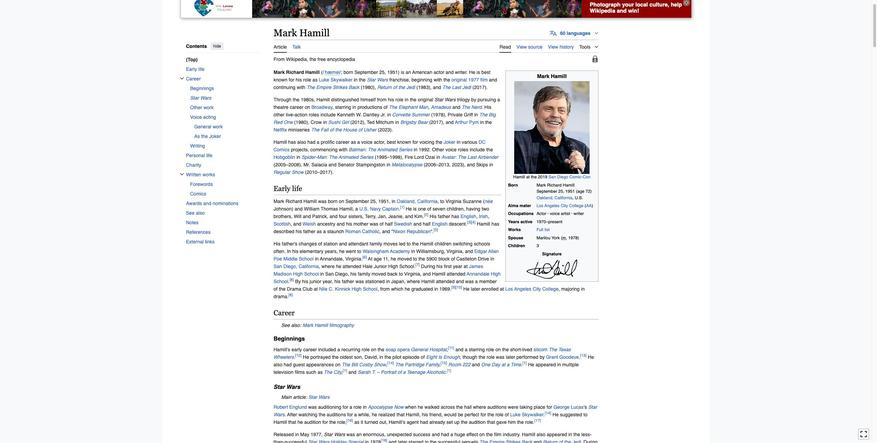 Task type: locate. For each thing, give the bounding box(es) containing it.
2 note from the top
[[274, 394, 599, 401]]

main content
[[271, 27, 692, 444]]

1 note from the top
[[274, 322, 599, 329]]

1 vertical spatial x small image
[[180, 172, 184, 176]]

hide image
[[684, 0, 690, 6]]

0 vertical spatial note
[[274, 322, 599, 329]]

1 vertical spatial note
[[274, 394, 599, 401]]

x small image
[[180, 76, 184, 80], [180, 172, 184, 176]]

0 vertical spatial x small image
[[180, 76, 184, 80]]

2 x small image from the top
[[180, 172, 184, 176]]

page semi-protected image
[[592, 56, 599, 62]]

note
[[274, 322, 599, 329], [274, 394, 599, 401]]

1 x small image from the top
[[180, 76, 184, 80]]

fullscreen image
[[861, 431, 868, 438]]



Task type: describe. For each thing, give the bounding box(es) containing it.
language progressive image
[[550, 30, 557, 37]]



Task type: vqa. For each thing, say whether or not it's contained in the screenshot.
In 1954 she published a book, Love Story Writer's In
no



